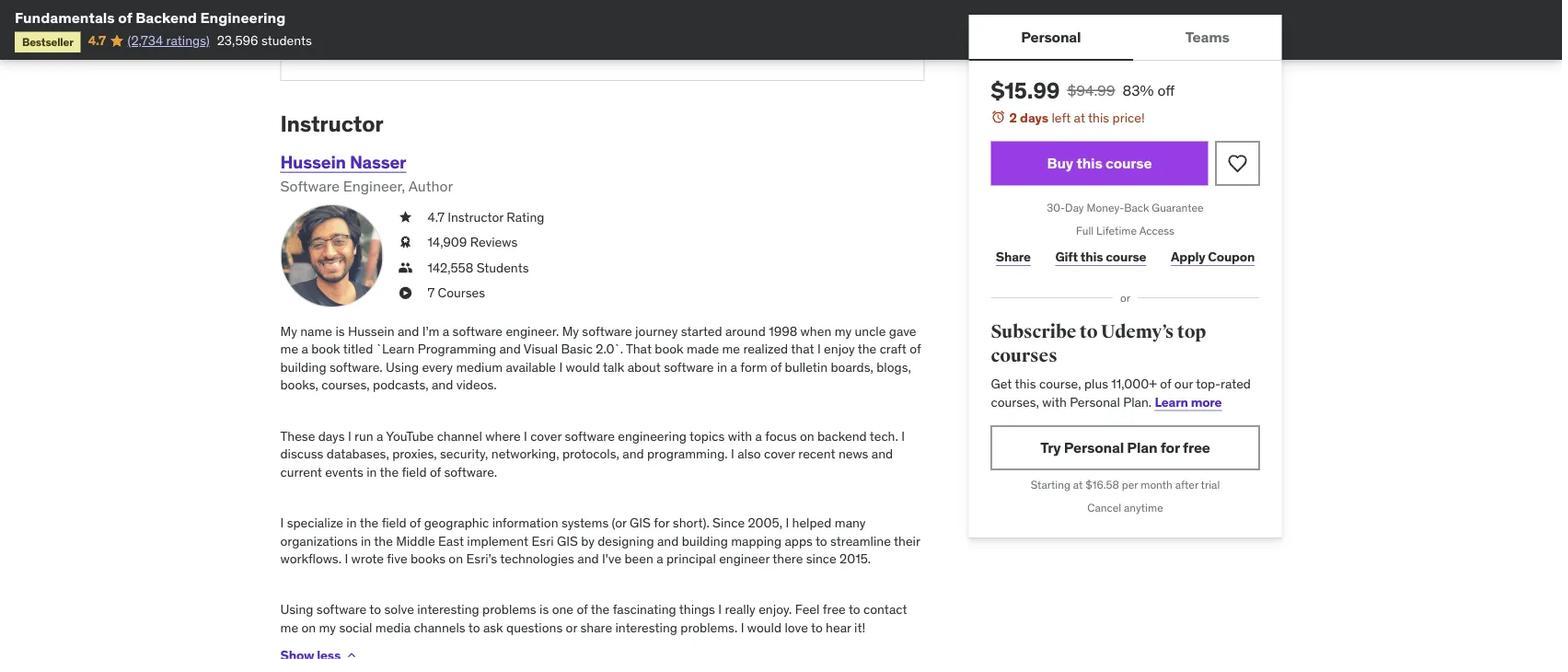 Task type: describe. For each thing, give the bounding box(es) containing it.
in right specialize
[[347, 515, 357, 532]]

0 vertical spatial xsmall image
[[398, 285, 413, 303]]

courses, inside get this course, plus 11,000+ of our top-rated courses, with personal plan.
[[991, 394, 1040, 410]]

my inside my name is hussein and i'm a software engineer. my software journey started around 1998 when my uncle gave me a book titled `learn programming and visual basic 2.0`. that book made me realized that i enjoy the craft of building software. using every medium available i would talk about software in a form of bulletin boards, blogs, books, courses, podcasts, and videos.
[[835, 323, 852, 340]]

get
[[991, 376, 1012, 392]]

about
[[628, 359, 661, 376]]

focus
[[766, 428, 797, 445]]

for inside try personal plan for free link
[[1161, 438, 1180, 457]]

or inside using software to solve interesting problems is one of the fascinating things i really enjoy. feel free to contact me on my social media channels to ask questions or share interesting problems. i would love to hear it!
[[566, 620, 578, 637]]

1 vertical spatial xsmall image
[[344, 649, 359, 659]]

author
[[409, 177, 453, 196]]

hussein nasser software engineer, author
[[280, 151, 453, 196]]

on inside these days i run a youtube channel where i cover software engineering topics with a focus on backend tech. i discuss databases, proxies, security, networking, protocols, and programming. i also cover recent news and current events in the field of software.
[[800, 428, 815, 445]]

more
[[1191, 394, 1222, 410]]

hear
[[826, 620, 852, 637]]

1 vertical spatial gis
[[557, 533, 578, 550]]

software down the made
[[664, 359, 714, 376]]

of inside get this course, plus 11,000+ of our top-rated courses, with personal plan.
[[1161, 376, 1172, 392]]

buy
[[1048, 154, 1074, 173]]

networking,
[[492, 446, 559, 463]]

i down the basic
[[559, 359, 563, 376]]

try personal plan for free
[[1041, 438, 1211, 457]]

bulletin
[[785, 359, 828, 376]]

videos.
[[456, 377, 497, 394]]

my inside using software to solve interesting problems is one of the fascinating things i really enjoy. feel free to contact me on my social media channels to ask questions or share interesting problems. i would love to hear it!
[[319, 620, 336, 637]]

principal
[[667, 551, 716, 568]]

and down short).
[[658, 533, 679, 550]]

software inside these days i run a youtube channel where i cover software engineering topics with a focus on backend tech. i discuss databases, proxies, security, networking, protocols, and programming. i also cover recent news and current events in the field of software.
[[565, 428, 615, 445]]

engineering
[[618, 428, 687, 445]]

implement
[[467, 533, 529, 550]]

i up apps on the right of the page
[[786, 515, 789, 532]]

east
[[438, 533, 464, 550]]

also
[[738, 446, 761, 463]]

students
[[477, 260, 529, 276]]

to left the solve
[[370, 602, 381, 619]]

wrote
[[351, 551, 384, 568]]

engineering
[[200, 8, 286, 27]]

142,558
[[428, 260, 474, 276]]

the up five
[[374, 533, 393, 550]]

try
[[1041, 438, 1061, 457]]

i left really
[[719, 602, 722, 619]]

of inside using software to solve interesting problems is one of the fascinating things i really enjoy. feel free to contact me on my social media channels to ask questions or share interesting problems. i would love to hear it!
[[577, 602, 588, 619]]

buy this course button
[[991, 141, 1209, 186]]

(2,734 ratings)
[[128, 32, 210, 49]]

field inside these days i run a youtube channel where i cover software engineering topics with a focus on backend tech. i discuss databases, proxies, security, networking, protocols, and programming. i also cover recent news and current events in the field of software.
[[402, 464, 427, 481]]

software. inside these days i run a youtube channel where i cover software engineering topics with a focus on backend tech. i discuss databases, proxies, security, networking, protocols, and programming. i also cover recent news and current events in the field of software.
[[444, 464, 497, 481]]

get this course, plus 11,000+ of our top-rated courses, with personal plan.
[[991, 376, 1251, 410]]

course for gift this course
[[1106, 248, 1147, 265]]

2015.
[[840, 551, 871, 568]]

talk
[[603, 359, 625, 376]]

programming.
[[647, 446, 728, 463]]

i down really
[[741, 620, 744, 637]]

of up (2,734 in the left top of the page
[[118, 8, 132, 27]]

i left wrote
[[345, 551, 348, 568]]

a right 'i'm'
[[443, 323, 450, 340]]

on inside using software to solve interesting problems is one of the fascinating things i really enjoy. feel free to contact me on my social media channels to ask questions or share interesting problems. i would love to hear it!
[[302, 620, 316, 637]]

0 vertical spatial gis
[[630, 515, 651, 532]]

personal inside button
[[1021, 27, 1081, 46]]

money-
[[1087, 201, 1125, 215]]

proxies,
[[392, 446, 437, 463]]

i right tech.
[[902, 428, 905, 445]]

streamline
[[831, 533, 891, 550]]

by
[[581, 533, 595, 550]]

our
[[1175, 376, 1194, 392]]

it!
[[855, 620, 866, 637]]

anytime
[[1124, 501, 1164, 515]]

many
[[835, 515, 866, 532]]

month
[[1141, 478, 1173, 492]]

been
[[625, 551, 654, 568]]

i up networking,
[[524, 428, 527, 445]]

share
[[581, 620, 613, 637]]

1 book from the left
[[311, 341, 340, 358]]

helped
[[792, 515, 832, 532]]

the inside my name is hussein and i'm a software engineer. my software journey started around 1998 when my uncle gave me a book titled `learn programming and visual basic 2.0`. that book made me realized that i enjoy the craft of building software. using every medium available i would talk about software in a form of bulletin boards, blogs, books, courses, podcasts, and videos.
[[858, 341, 877, 358]]

one
[[552, 602, 574, 619]]

buy this course
[[1048, 154, 1152, 173]]

every
[[422, 359, 453, 376]]

share
[[996, 248, 1031, 265]]

love
[[785, 620, 808, 637]]

the inside using software to solve interesting problems is one of the fascinating things i really enjoy. feel free to contact me on my social media channels to ask questions or share interesting problems. i would love to hear it!
[[591, 602, 610, 619]]

access
[[1140, 224, 1175, 238]]

around
[[726, 323, 766, 340]]

0 vertical spatial or
[[1121, 291, 1131, 305]]

building inside i specialize in the field of geographic information systems (or gis for short). since 2005, i helped many organizations in the middle east implement esri gis by designing and building mapping apps to streamline their workflows. i wrote five books on esri's technologies and i've been a principal engineer there since 2015.
[[682, 533, 728, 550]]

there
[[773, 551, 803, 568]]

xsmall image for 4.7 instructor rating
[[398, 209, 413, 227]]

bestseller
[[22, 34, 73, 49]]

i left also
[[731, 446, 735, 463]]

solve
[[384, 602, 414, 619]]

when
[[801, 323, 832, 340]]

a right "run" on the left bottom
[[377, 428, 384, 445]]

0 vertical spatial instructor
[[280, 110, 384, 138]]

to inside subscribe to udemy's top courses
[[1080, 321, 1098, 343]]

courses
[[438, 285, 485, 302]]

the up wrote
[[360, 515, 379, 532]]

with inside these days i run a youtube channel where i cover software engineering topics with a focus on backend tech. i discuss databases, proxies, security, networking, protocols, and programming. i also cover recent news and current events in the field of software.
[[728, 428, 753, 445]]

protocols,
[[563, 446, 620, 463]]

$94.99
[[1068, 81, 1116, 99]]

days for these
[[318, 428, 345, 445]]

social
[[339, 620, 372, 637]]

i'm
[[422, 323, 440, 340]]

2 book from the left
[[655, 341, 684, 358]]

30-
[[1047, 201, 1066, 215]]

using software to solve interesting problems is one of the fascinating things i really enjoy. feel free to contact me on my social media channels to ask questions or share interesting problems. i would love to hear it!
[[280, 602, 908, 637]]

apply
[[1171, 248, 1206, 265]]

0 vertical spatial interesting
[[417, 602, 479, 619]]

14,909
[[428, 234, 467, 251]]

using inside my name is hussein and i'm a software engineer. my software journey started around 1998 when my uncle gave me a book titled `learn programming and visual basic 2.0`. that book made me realized that i enjoy the craft of building software. using every medium available i would talk about software in a form of bulletin boards, blogs, books, courses, podcasts, and videos.
[[386, 359, 419, 376]]

$15.99
[[991, 76, 1060, 104]]

me for my name is hussein and i'm a software engineer. my software journey started around 1998 when my uncle gave me a book titled `learn programming and visual basic 2.0`. that book made me realized that i enjoy the craft of building software. using every medium available i would talk about software in a form of bulletin boards, blogs, books, courses, podcasts, and videos.
[[280, 341, 298, 358]]

$16.58
[[1086, 478, 1120, 492]]

(2,734
[[128, 32, 163, 49]]

2 vertical spatial personal
[[1064, 438, 1124, 457]]

books
[[411, 551, 446, 568]]

form
[[741, 359, 768, 376]]

craft
[[880, 341, 907, 358]]

tech.
[[870, 428, 899, 445]]

a left form
[[731, 359, 738, 376]]

since
[[806, 551, 837, 568]]

gift this course
[[1056, 248, 1147, 265]]

day
[[1066, 201, 1084, 215]]

security,
[[440, 446, 488, 463]]

me down around
[[722, 341, 740, 358]]

courses, inside my name is hussein and i'm a software engineer. my software journey started around 1998 when my uncle gave me a book titled `learn programming and visual basic 2.0`. that book made me realized that i enjoy the craft of building software. using every medium available i would talk about software in a form of bulletin boards, blogs, books, courses, podcasts, and videos.
[[322, 377, 370, 394]]

contact
[[864, 602, 908, 619]]

apply coupon button
[[1167, 239, 1260, 276]]

7
[[428, 285, 435, 302]]

building inside my name is hussein and i'm a software engineer. my software journey started around 1998 when my uncle gave me a book titled `learn programming and visual basic 2.0`. that book made me realized that i enjoy the craft of building software. using every medium available i would talk about software in a form of bulletin boards, blogs, books, courses, podcasts, and videos.
[[280, 359, 327, 376]]

alarm image
[[991, 110, 1006, 124]]

a inside i specialize in the field of geographic information systems (or gis for short). since 2005, i helped many organizations in the middle east implement esri gis by designing and building mapping apps to streamline their workflows. i wrote five books on esri's technologies and i've been a principal engineer there since 2015.
[[657, 551, 664, 568]]

youtube
[[386, 428, 434, 445]]

4.7 for 4.7 instructor rating
[[428, 209, 445, 226]]

databases,
[[327, 446, 389, 463]]

recent
[[799, 446, 836, 463]]

backend
[[818, 428, 867, 445]]

learn more link
[[1155, 394, 1222, 410]]



Task type: locate. For each thing, give the bounding box(es) containing it.
using down workflows.
[[280, 602, 314, 619]]

days right "2" on the top right of the page
[[1020, 109, 1049, 126]]

gift
[[1056, 248, 1078, 265]]

0 horizontal spatial my
[[319, 620, 336, 637]]

on inside i specialize in the field of geographic information systems (or gis for short). since 2005, i helped many organizations in the middle east implement esri gis by designing and building mapping apps to streamline their workflows. i wrote five books on esri's technologies and i've been a principal engineer there since 2015.
[[449, 551, 463, 568]]

0 horizontal spatial xsmall image
[[344, 649, 359, 659]]

channels
[[414, 620, 466, 637]]

coupon
[[1209, 248, 1255, 265]]

1 horizontal spatial 4.7
[[428, 209, 445, 226]]

1 horizontal spatial interesting
[[616, 620, 678, 637]]

0 vertical spatial xsmall image
[[398, 209, 413, 227]]

0 horizontal spatial cover
[[531, 428, 562, 445]]

software. down titled
[[330, 359, 383, 376]]

really
[[725, 602, 756, 619]]

0 horizontal spatial 4.7
[[88, 32, 106, 49]]

1 horizontal spatial gis
[[630, 515, 651, 532]]

the
[[858, 341, 877, 358], [380, 464, 399, 481], [360, 515, 379, 532], [374, 533, 393, 550], [591, 602, 610, 619]]

gis left by
[[557, 533, 578, 550]]

2 vertical spatial on
[[302, 620, 316, 637]]

software. inside my name is hussein and i'm a software engineer. my software journey started around 1998 when my uncle gave me a book titled `learn programming and visual basic 2.0`. that book made me realized that i enjoy the craft of building software. using every medium available i would talk about software in a form of bulletin boards, blogs, books, courses, podcasts, and videos.
[[330, 359, 383, 376]]

and down engineering on the bottom left
[[623, 446, 644, 463]]

at inside starting at $16.58 per month after trial cancel anytime
[[1074, 478, 1083, 492]]

0 vertical spatial hussein
[[280, 151, 346, 173]]

subscribe
[[991, 321, 1077, 343]]

for left short).
[[654, 515, 670, 532]]

my left social
[[319, 620, 336, 637]]

1 horizontal spatial courses,
[[991, 394, 1040, 410]]

students
[[261, 32, 312, 49]]

cover up networking,
[[531, 428, 562, 445]]

1 horizontal spatial my
[[562, 323, 579, 340]]

1 vertical spatial cover
[[764, 446, 796, 463]]

1 horizontal spatial cover
[[764, 446, 796, 463]]

this down $94.99
[[1089, 109, 1110, 126]]

to up it!
[[849, 602, 861, 619]]

0 vertical spatial days
[[1020, 109, 1049, 126]]

1 vertical spatial 4.7
[[428, 209, 445, 226]]

a down name
[[302, 341, 308, 358]]

1 horizontal spatial or
[[1121, 291, 1131, 305]]

and up `learn
[[398, 323, 419, 340]]

interesting
[[417, 602, 479, 619], [616, 620, 678, 637]]

personal down plus
[[1070, 394, 1121, 410]]

4.7 down fundamentals
[[88, 32, 106, 49]]

0 horizontal spatial days
[[318, 428, 345, 445]]

lifetime
[[1097, 224, 1137, 238]]

of up middle
[[410, 515, 421, 532]]

1 vertical spatial using
[[280, 602, 314, 619]]

five
[[387, 551, 408, 568]]

cover
[[531, 428, 562, 445], [764, 446, 796, 463]]

days for 2
[[1020, 109, 1049, 126]]

tab list containing personal
[[969, 15, 1282, 61]]

my left name
[[280, 323, 297, 340]]

2 horizontal spatial on
[[800, 428, 815, 445]]

full
[[1077, 224, 1094, 238]]

software inside using software to solve interesting problems is one of the fascinating things i really enjoy. feel free to contact me on my social media channels to ask questions or share interesting problems. i would love to hear it!
[[317, 602, 367, 619]]

2 xsmall image from the top
[[398, 234, 413, 252]]

personal up $15.99
[[1021, 27, 1081, 46]]

would inside using software to solve interesting problems is one of the fascinating things i really enjoy. feel free to contact me on my social media channels to ask questions or share interesting problems. i would love to hear it!
[[748, 620, 782, 637]]

cover down focus
[[764, 446, 796, 463]]

left
[[1052, 109, 1071, 126]]

my up enjoy
[[835, 323, 852, 340]]

1 horizontal spatial using
[[386, 359, 419, 376]]

of down realized
[[771, 359, 782, 376]]

hussein inside my name is hussein and i'm a software engineer. my software journey started around 1998 when my uncle gave me a book titled `learn programming and visual basic 2.0`. that book made me realized that i enjoy the craft of building software. using every medium available i would talk about software in a form of bulletin boards, blogs, books, courses, podcasts, and videos.
[[348, 323, 395, 340]]

the up share
[[591, 602, 610, 619]]

basic
[[561, 341, 593, 358]]

channel
[[437, 428, 482, 445]]

of left our
[[1161, 376, 1172, 392]]

software up social
[[317, 602, 367, 619]]

field inside i specialize in the field of geographic information systems (or gis for short). since 2005, i helped many organizations in the middle east implement esri gis by designing and building mapping apps to streamline their workflows. i wrote five books on esri's technologies and i've been a principal engineer there since 2015.
[[382, 515, 407, 532]]

1 xsmall image from the top
[[398, 209, 413, 227]]

plus
[[1085, 376, 1109, 392]]

hussein up titled
[[348, 323, 395, 340]]

xsmall image down the author on the left
[[398, 209, 413, 227]]

0 horizontal spatial book
[[311, 341, 340, 358]]

xsmall image left 14,909
[[398, 234, 413, 252]]

at left $16.58
[[1074, 478, 1083, 492]]

xsmall image
[[398, 209, 413, 227], [398, 234, 413, 252], [398, 259, 413, 277]]

teams
[[1186, 27, 1230, 46]]

in inside my name is hussein and i'm a software engineer. my software journey started around 1998 when my uncle gave me a book titled `learn programming and visual basic 2.0`. that book made me realized that i enjoy the craft of building software. using every medium available i would talk about software in a form of bulletin boards, blogs, books, courses, podcasts, and videos.
[[717, 359, 728, 376]]

0 vertical spatial 4.7
[[88, 32, 106, 49]]

me inside using software to solve interesting problems is one of the fascinating things i really enjoy. feel free to contact me on my social media channels to ask questions or share interesting problems. i would love to hear it!
[[280, 620, 298, 637]]

top-
[[1196, 376, 1221, 392]]

gis right (or on the bottom left
[[630, 515, 651, 532]]

hussein inside hussein nasser software engineer, author
[[280, 151, 346, 173]]

0 vertical spatial is
[[336, 323, 345, 340]]

that
[[791, 341, 815, 358]]

1 vertical spatial free
[[823, 602, 846, 619]]

of inside i specialize in the field of geographic information systems (or gis for short). since 2005, i helped many organizations in the middle east implement esri gis by designing and building mapping apps to streamline their workflows. i wrote five books on esri's technologies and i've been a principal engineer there since 2015.
[[410, 515, 421, 532]]

using inside using software to solve interesting problems is one of the fascinating things i really enjoy. feel free to contact me on my social media channels to ask questions or share interesting problems. i would love to hear it!
[[280, 602, 314, 619]]

course for buy this course
[[1106, 154, 1152, 173]]

for inside i specialize in the field of geographic information systems (or gis for short). since 2005, i helped many organizations in the middle east implement esri gis by designing and building mapping apps to streamline their workflows. i wrote five books on esri's technologies and i've been a principal engineer there since 2015.
[[654, 515, 670, 532]]

1 horizontal spatial my
[[835, 323, 852, 340]]

1 vertical spatial is
[[540, 602, 549, 619]]

this for buy
[[1077, 154, 1103, 173]]

0 vertical spatial software.
[[330, 359, 383, 376]]

teams button
[[1134, 15, 1282, 59]]

tab list
[[969, 15, 1282, 61]]

my name is hussein and i'm a software engineer. my software journey started around 1998 when my uncle gave me a book titled `learn programming and visual basic 2.0`. that book made me realized that i enjoy the craft of building software. using every medium available i would talk about software in a form of bulletin boards, blogs, books, courses, podcasts, and videos.
[[280, 323, 921, 394]]

2
[[1010, 109, 1018, 126]]

4.7 instructor rating
[[428, 209, 545, 226]]

1 vertical spatial hussein
[[348, 323, 395, 340]]

to left ask
[[469, 620, 480, 637]]

of down proxies,
[[430, 464, 441, 481]]

1 horizontal spatial with
[[1043, 394, 1067, 410]]

1 vertical spatial xsmall image
[[398, 234, 413, 252]]

backend
[[136, 8, 197, 27]]

uncle
[[855, 323, 886, 340]]

free inside using software to solve interesting problems is one of the fascinating things i really enjoy. feel free to contact me on my social media channels to ask questions or share interesting problems. i would love to hear it!
[[823, 602, 846, 619]]

free up after
[[1183, 438, 1211, 457]]

wishlist image
[[1227, 152, 1249, 175]]

with down course,
[[1043, 394, 1067, 410]]

using up podcasts,
[[386, 359, 419, 376]]

course inside button
[[1106, 154, 1152, 173]]

1 horizontal spatial on
[[449, 551, 463, 568]]

this right 'get'
[[1015, 376, 1037, 392]]

0 horizontal spatial with
[[728, 428, 753, 445]]

this for gift
[[1081, 248, 1104, 265]]

this inside buy this course button
[[1077, 154, 1103, 173]]

discuss
[[280, 446, 324, 463]]

is inside my name is hussein and i'm a software engineer. my software journey started around 1998 when my uncle gave me a book titled `learn programming and visual basic 2.0`. that book made me realized that i enjoy the craft of building software. using every medium available i would talk about software in a form of bulletin boards, blogs, books, courses, podcasts, and videos.
[[336, 323, 345, 340]]

specialize
[[287, 515, 343, 532]]

to left udemy's
[[1080, 321, 1098, 343]]

software up the protocols,
[[565, 428, 615, 445]]

xsmall image left 7
[[398, 285, 413, 303]]

designing
[[598, 533, 654, 550]]

0 horizontal spatial using
[[280, 602, 314, 619]]

enjoy.
[[759, 602, 792, 619]]

4.7 up 14,909
[[428, 209, 445, 226]]

course down lifetime
[[1106, 248, 1147, 265]]

$15.99 $94.99 83% off
[[991, 76, 1175, 104]]

instructor up 14,909 reviews
[[448, 209, 504, 226]]

boards,
[[831, 359, 874, 376]]

0 vertical spatial using
[[386, 359, 419, 376]]

and down every
[[432, 377, 453, 394]]

and down tech.
[[872, 446, 893, 463]]

try personal plan for free link
[[991, 426, 1260, 470]]

0 horizontal spatial courses,
[[322, 377, 370, 394]]

fascinating
[[613, 602, 677, 619]]

on up recent at bottom right
[[800, 428, 815, 445]]

name
[[300, 323, 332, 340]]

2005,
[[748, 515, 783, 532]]

1 vertical spatial would
[[748, 620, 782, 637]]

with up also
[[728, 428, 753, 445]]

would inside my name is hussein and i'm a software engineer. my software journey started around 1998 when my uncle gave me a book titled `learn programming and visual basic 2.0`. that book made me realized that i enjoy the craft of building software. using every medium available i would talk about software in a form of bulletin boards, blogs, books, courses, podcasts, and videos.
[[566, 359, 600, 376]]

in
[[717, 359, 728, 376], [367, 464, 377, 481], [347, 515, 357, 532], [361, 533, 371, 550]]

the inside these days i run a youtube channel where i cover software engineering topics with a focus on backend tech. i discuss databases, proxies, security, networking, protocols, and programming. i also cover recent news and current events in the field of software.
[[380, 464, 399, 481]]

0 vertical spatial cover
[[531, 428, 562, 445]]

2 my from the left
[[562, 323, 579, 340]]

1 vertical spatial or
[[566, 620, 578, 637]]

workflows.
[[280, 551, 342, 568]]

made
[[687, 341, 719, 358]]

this right buy
[[1077, 154, 1103, 173]]

1 horizontal spatial xsmall image
[[398, 285, 413, 303]]

building
[[280, 359, 327, 376], [682, 533, 728, 550]]

1 horizontal spatial instructor
[[448, 209, 504, 226]]

organizations
[[280, 533, 358, 550]]

0 horizontal spatial free
[[823, 602, 846, 619]]

0 vertical spatial at
[[1074, 109, 1086, 126]]

would down the basic
[[566, 359, 600, 376]]

0 horizontal spatial would
[[566, 359, 600, 376]]

1 horizontal spatial software.
[[444, 464, 497, 481]]

since
[[713, 515, 745, 532]]

to up since
[[816, 533, 828, 550]]

`learn
[[376, 341, 415, 358]]

instructor up hussein nasser link on the left top of the page
[[280, 110, 384, 138]]

feel
[[795, 602, 820, 619]]

would
[[566, 359, 600, 376], [748, 620, 782, 637]]

to inside i specialize in the field of geographic information systems (or gis for short). since 2005, i helped many organizations in the middle east implement esri gis by designing and building mapping apps to streamline their workflows. i wrote five books on esri's technologies and i've been a principal engineer there since 2015.
[[816, 533, 828, 550]]

is left one
[[540, 602, 549, 619]]

building up books,
[[280, 359, 327, 376]]

in inside these days i run a youtube channel where i cover software engineering topics with a focus on backend tech. i discuss databases, proxies, security, networking, protocols, and programming. i also cover recent news and current events in the field of software.
[[367, 464, 377, 481]]

cancel
[[1088, 501, 1122, 515]]

1 vertical spatial software.
[[444, 464, 497, 481]]

0 horizontal spatial or
[[566, 620, 578, 637]]

for
[[1161, 438, 1180, 457], [654, 515, 670, 532]]

1 vertical spatial with
[[728, 428, 753, 445]]

0 vertical spatial course
[[1106, 154, 1152, 173]]

1 vertical spatial for
[[654, 515, 670, 532]]

to down feel
[[811, 620, 823, 637]]

plan
[[1127, 438, 1158, 457]]

xsmall image
[[398, 285, 413, 303], [344, 649, 359, 659]]

1 horizontal spatial would
[[748, 620, 782, 637]]

0 vertical spatial building
[[280, 359, 327, 376]]

1 vertical spatial on
[[449, 551, 463, 568]]

0 horizontal spatial my
[[280, 323, 297, 340]]

courses, down 'get'
[[991, 394, 1040, 410]]

days up 'databases,'
[[318, 428, 345, 445]]

building up principal
[[682, 533, 728, 550]]

hussein nasser image
[[280, 205, 384, 308]]

fundamentals
[[15, 8, 115, 27]]

i right that on the bottom right
[[818, 341, 821, 358]]

of down gave
[[910, 341, 921, 358]]

software up programming
[[453, 323, 503, 340]]

esri
[[532, 533, 554, 550]]

would down 'enjoy.'
[[748, 620, 782, 637]]

this right gift
[[1081, 248, 1104, 265]]

this for get
[[1015, 376, 1037, 392]]

xsmall image for 142,558 students
[[398, 259, 413, 277]]

1 horizontal spatial hussein
[[348, 323, 395, 340]]

0 vertical spatial for
[[1161, 438, 1180, 457]]

information
[[492, 515, 559, 532]]

1 my from the left
[[280, 323, 297, 340]]

geographic
[[424, 515, 489, 532]]

1 vertical spatial course
[[1106, 248, 1147, 265]]

2 vertical spatial xsmall image
[[398, 259, 413, 277]]

personal inside get this course, plus 11,000+ of our top-rated courses, with personal plan.
[[1070, 394, 1121, 410]]

83%
[[1123, 81, 1154, 99]]

i left specialize
[[280, 515, 284, 532]]

off
[[1158, 81, 1175, 99]]

interesting up channels
[[417, 602, 479, 619]]

0 vertical spatial would
[[566, 359, 600, 376]]

subscribe to udemy's top courses
[[991, 321, 1207, 367]]

esri's
[[466, 551, 497, 568]]

1 vertical spatial at
[[1074, 478, 1083, 492]]

0 horizontal spatial gis
[[557, 533, 578, 550]]

started
[[681, 323, 723, 340]]

and down by
[[578, 551, 599, 568]]

field down proxies,
[[402, 464, 427, 481]]

fundamentals of backend engineering
[[15, 8, 286, 27]]

in down 'databases,'
[[367, 464, 377, 481]]

0 horizontal spatial software.
[[330, 359, 383, 376]]

1 vertical spatial building
[[682, 533, 728, 550]]

in down the made
[[717, 359, 728, 376]]

xsmall image for 14,909 reviews
[[398, 234, 413, 252]]

0 horizontal spatial hussein
[[280, 151, 346, 173]]

0 vertical spatial personal
[[1021, 27, 1081, 46]]

podcasts,
[[373, 377, 429, 394]]

1 vertical spatial personal
[[1070, 394, 1121, 410]]

of inside these days i run a youtube channel where i cover software engineering topics with a focus on backend tech. i discuss databases, proxies, security, networking, protocols, and programming. i also cover recent news and current events in the field of software.
[[430, 464, 441, 481]]

short).
[[673, 515, 710, 532]]

me left social
[[280, 620, 298, 637]]

0 vertical spatial my
[[835, 323, 852, 340]]

hussein up software
[[280, 151, 346, 173]]

0 horizontal spatial interesting
[[417, 602, 479, 619]]

books,
[[280, 377, 319, 394]]

guarantee
[[1152, 201, 1204, 215]]

xsmall image left 142,558
[[398, 259, 413, 277]]

a up also
[[756, 428, 762, 445]]

software up 2.0`.
[[582, 323, 632, 340]]

0 horizontal spatial on
[[302, 620, 316, 637]]

or down one
[[566, 620, 578, 637]]

0 vertical spatial with
[[1043, 394, 1067, 410]]

0 horizontal spatial instructor
[[280, 110, 384, 138]]

me
[[280, 341, 298, 358], [722, 341, 740, 358], [280, 620, 298, 637]]

gift this course link
[[1051, 239, 1152, 276]]

this inside get this course, plus 11,000+ of our top-rated courses, with personal plan.
[[1015, 376, 1037, 392]]

4.7 for 4.7
[[88, 32, 106, 49]]

0 horizontal spatial for
[[654, 515, 670, 532]]

1 vertical spatial instructor
[[448, 209, 504, 226]]

i left "run" on the left bottom
[[348, 428, 351, 445]]

3 xsmall image from the top
[[398, 259, 413, 277]]

software. down security,
[[444, 464, 497, 481]]

days inside these days i run a youtube channel where i cover software engineering topics with a focus on backend tech. i discuss databases, proxies, security, networking, protocols, and programming. i also cover recent news and current events in the field of software.
[[318, 428, 345, 445]]

this inside gift this course link
[[1081, 248, 1104, 265]]

plan.
[[1124, 394, 1152, 410]]

at right left
[[1074, 109, 1086, 126]]

me up books,
[[280, 341, 298, 358]]

book down name
[[311, 341, 340, 358]]

0 horizontal spatial building
[[280, 359, 327, 376]]

1 vertical spatial my
[[319, 620, 336, 637]]

free up hear
[[823, 602, 846, 619]]

1 vertical spatial field
[[382, 515, 407, 532]]

142,558 students
[[428, 260, 529, 276]]

a right 'been'
[[657, 551, 664, 568]]

0 horizontal spatial is
[[336, 323, 345, 340]]

1 horizontal spatial book
[[655, 341, 684, 358]]

personal button
[[969, 15, 1134, 59]]

is right name
[[336, 323, 345, 340]]

these
[[280, 428, 315, 445]]

engineer,
[[343, 177, 405, 196]]

my up the basic
[[562, 323, 579, 340]]

23,596
[[217, 32, 258, 49]]

in up wrote
[[361, 533, 371, 550]]

ask
[[483, 620, 503, 637]]

1 vertical spatial interesting
[[616, 620, 678, 637]]

the down proxies,
[[380, 464, 399, 481]]

book down 'journey'
[[655, 341, 684, 358]]

1 horizontal spatial days
[[1020, 109, 1049, 126]]

with inside get this course, plus 11,000+ of our top-rated courses, with personal plan.
[[1043, 394, 1067, 410]]

or up udemy's
[[1121, 291, 1131, 305]]

and up available
[[499, 341, 521, 358]]

mapping
[[731, 533, 782, 550]]

is inside using software to solve interesting problems is one of the fascinating things i really enjoy. feel free to contact me on my social media channels to ask questions or share interesting problems. i would love to hear it!
[[540, 602, 549, 619]]

apps
[[785, 533, 813, 550]]

me for using software to solve interesting problems is one of the fascinating things i really enjoy. feel free to contact me on my social media channels to ask questions or share interesting problems. i would love to hear it!
[[280, 620, 298, 637]]

0 vertical spatial on
[[800, 428, 815, 445]]

interesting down fascinating
[[616, 620, 678, 637]]

1 horizontal spatial for
[[1161, 438, 1180, 457]]

1 horizontal spatial free
[[1183, 438, 1211, 457]]

after
[[1176, 478, 1199, 492]]

learn more
[[1155, 394, 1222, 410]]

0 vertical spatial free
[[1183, 438, 1211, 457]]

share button
[[991, 239, 1036, 276]]

0 vertical spatial field
[[402, 464, 427, 481]]

1 horizontal spatial building
[[682, 533, 728, 550]]

starting at $16.58 per month after trial cancel anytime
[[1031, 478, 1220, 515]]

visual
[[524, 341, 558, 358]]

1 horizontal spatial is
[[540, 602, 549, 619]]

1 vertical spatial days
[[318, 428, 345, 445]]



Task type: vqa. For each thing, say whether or not it's contained in the screenshot.
2M+ to the left
no



